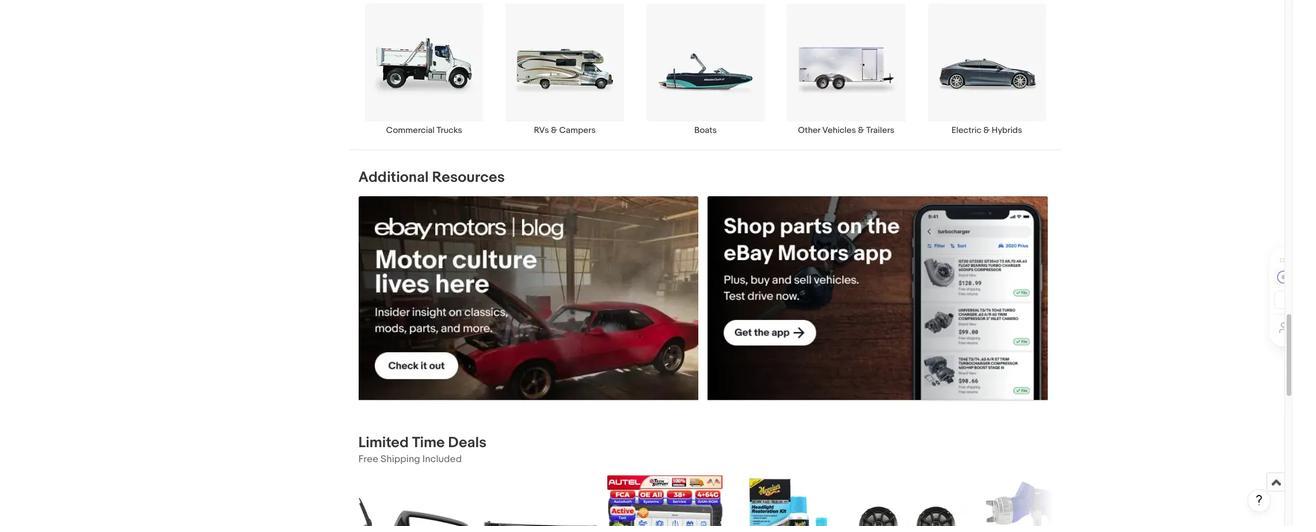 Task type: vqa. For each thing, say whether or not it's contained in the screenshot.
Estimated at the right
no



Task type: locate. For each thing, give the bounding box(es) containing it.
rvs & campers
[[534, 125, 596, 136]]

None text field
[[359, 196, 699, 401]]

meguiar's g2970 two step headlight restoration kit for car & auto detailing image
[[732, 476, 847, 526]]

&
[[551, 125, 558, 136], [858, 125, 865, 136], [984, 125, 990, 136]]

boats
[[695, 125, 717, 136]]

electric
[[952, 125, 982, 136]]

deals
[[448, 435, 487, 452]]

& inside the electric & hybrids link
[[984, 125, 990, 136]]

& right "rvs"
[[551, 125, 558, 136]]

electric & hybrids
[[952, 125, 1023, 136]]

limited time deals free shipping included
[[359, 435, 487, 466]]

1 & from the left
[[551, 125, 558, 136]]

free
[[359, 454, 379, 466]]

0 horizontal spatial &
[[551, 125, 558, 136]]

shipping
[[381, 454, 420, 466]]

help, opens dialogs image
[[1254, 495, 1265, 506]]

None text field
[[708, 196, 1049, 401]]

& left trailers
[[858, 125, 865, 136]]

rvs & campers link
[[495, 3, 636, 136]]

resources
[[432, 169, 505, 187]]

additional
[[359, 169, 429, 187]]

2 horizontal spatial &
[[984, 125, 990, 136]]

campers
[[559, 125, 596, 136]]

& inside rvs & campers link
[[551, 125, 558, 136]]

3 & from the left
[[984, 125, 990, 136]]

1 horizontal spatial &
[[858, 125, 865, 136]]

& right electric
[[984, 125, 990, 136]]

rvs
[[534, 125, 549, 136]]

trucks
[[437, 125, 462, 136]]

2023 autel maxicom mk808s bidirectional car diagnostic scanner tool key coding image
[[607, 476, 723, 526]]

vehicles
[[823, 125, 856, 136]]

2 & from the left
[[858, 125, 865, 136]]

& for electric
[[984, 125, 990, 136]]

time
[[412, 435, 445, 452]]

hybrids
[[992, 125, 1023, 136]]

& for rvs
[[551, 125, 558, 136]]



Task type: describe. For each thing, give the bounding box(es) containing it.
other
[[798, 125, 821, 136]]

other vehicles & trailers link
[[776, 3, 917, 136]]

commercial trucks
[[386, 125, 462, 136]]

commercial
[[386, 125, 435, 136]]

included
[[423, 454, 462, 466]]

boats link
[[636, 3, 776, 136]]

power mirror for 2014-2017 toyota tundra rightside heated textured black image
[[359, 476, 474, 526]]

4) kicker 43csc654 csc65 6.5" 1200w rms 4-ohm car audio coaxial speakers image
[[856, 499, 971, 526]]

check out the ebay motors blog image
[[359, 196, 699, 401]]

trailers
[[867, 125, 895, 136]]

& inside the other vehicles & trailers link
[[858, 125, 865, 136]]

limited
[[359, 435, 409, 452]]

additional resources
[[359, 169, 505, 187]]

ebay motors app image
[[708, 196, 1049, 401]]

devilbiss 905043 prolite gravity he te10 te20 1.2 1.3 1.4 spray gun kit w/ cup image
[[984, 476, 1093, 526]]

bumper for 2006-2008 ford f-150 with spoiler provision and air holes front image
[[483, 476, 598, 526]]

electric & hybrids link
[[917, 3, 1058, 136]]

commercial trucks link
[[354, 3, 495, 136]]

other vehicles & trailers
[[798, 125, 895, 136]]



